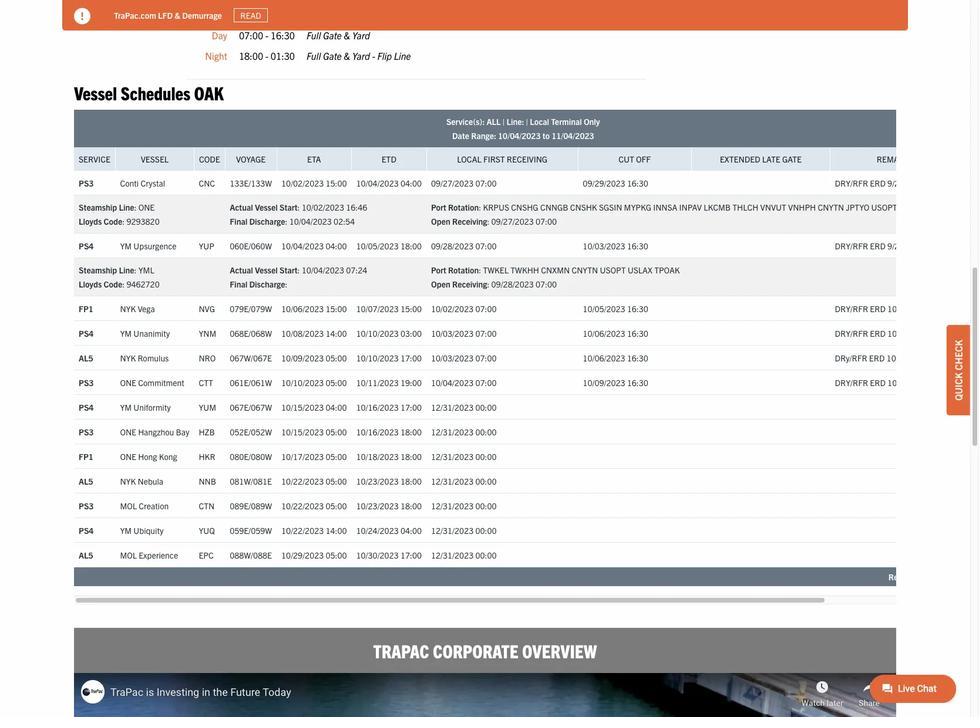 Task type: locate. For each thing, give the bounding box(es) containing it.
dry/rfr for dry/rfr erd 10/03
[[835, 328, 868, 339]]

actual inside actual vessel start : 10/04/2023 07:24 final discharge :
[[230, 265, 253, 276]]

1 vertical spatial lloyds
[[79, 279, 102, 290]]

final for actual vessel start : 10/04/2023 07:24 final discharge :
[[230, 279, 247, 290]]

10/10/2023 down "10/09/2023 05:00" at the left
[[281, 377, 324, 388]]

05:00 up 10/15/2023 04:00
[[326, 377, 347, 388]]

10/04/2023
[[498, 130, 541, 141], [356, 178, 399, 188], [289, 216, 332, 227], [281, 241, 324, 251], [302, 265, 344, 276], [431, 377, 474, 388]]

14:00 for 10/08/2023 14:00
[[326, 328, 347, 339]]

|
[[503, 116, 505, 127], [526, 116, 528, 127]]

cut
[[619, 154, 634, 164]]

1 vertical spatial 10/22/2023 05:00
[[281, 501, 347, 511]]

10/10/2023 for 10/10/2023 17:00
[[356, 353, 399, 363]]

1 10/16/2023 from the top
[[356, 402, 399, 413]]

2 al5 from the top
[[79, 476, 93, 487]]

07:00 for 10/10/2023 17:00
[[475, 353, 497, 363]]

1 vertical spatial cnytn
[[572, 265, 598, 276]]

steamship inside steamship line : yml lloyds code : 9462720
[[79, 265, 117, 276]]

1 fp1 from the top
[[79, 303, 93, 314]]

receiving inside port rotation : krpus cnshg cnngb cnshk sgsin mypkg innsa inpav lkcmb thlch vnvut vnhph cnytn jptyo usopt uslax tpoak open receiving : 09/27/2023 07:00
[[452, 216, 487, 227]]

port inside the port rotation : twkel twkhh cnxmn cnytn usopt uslax tpoak open receiving : 09/28/2023 07:00
[[431, 265, 446, 276]]

steamship line : one lloyds code : 9293820
[[79, 202, 160, 227]]

rotation inside the port rotation : twkel twkhh cnxmn cnytn usopt uslax tpoak open receiving : 09/28/2023 07:00
[[448, 265, 479, 276]]

1 horizontal spatial local
[[530, 116, 549, 127]]

actual down 060e/060w at the top left
[[230, 265, 253, 276]]

2 10/22/2023 05:00 from the top
[[281, 501, 347, 511]]

lloyds for steamship line : one lloyds code : 9293820
[[79, 216, 102, 227]]

3 nyk from the top
[[120, 476, 136, 487]]

2 start from the top
[[280, 265, 298, 276]]

0 vertical spatial tpoak
[[926, 202, 951, 213]]

local up 09/27/2023 07:00
[[457, 154, 481, 164]]

mol for mol creation
[[120, 501, 137, 511]]

10/18/2023 18:00
[[356, 451, 422, 462]]

1 vertical spatial full
[[307, 50, 321, 62]]

5 00:00 from the top
[[475, 501, 497, 511]]

09/27/2023 inside port rotation : krpus cnshg cnngb cnshk sgsin mypkg innsa inpav lkcmb thlch vnvut vnhph cnytn jptyo usopt uslax tpoak open receiving : 09/27/2023 07:00
[[491, 216, 534, 227]]

one left hong
[[120, 451, 136, 462]]

usopt inside the port rotation : twkel twkhh cnxmn cnytn usopt uslax tpoak open receiving : 09/28/2023 07:00
[[600, 265, 626, 276]]

1 vertical spatial gate
[[323, 50, 342, 62]]

discharge inside actual vessel start : 10/04/2023 07:24 final discharge :
[[249, 279, 285, 290]]

cnc
[[199, 178, 215, 188]]

service(s): all | line: | local terminal only date range: 10/04/2023 to 11/04/2023
[[446, 116, 600, 141]]

6 12/31/2023 from the top
[[431, 525, 474, 536]]

erd left 10/04
[[870, 377, 886, 388]]

18:00 down the 10/16/2023 18:00 at the left bottom of page
[[401, 451, 422, 462]]

1 open from the top
[[431, 216, 450, 227]]

erd left 9/27 on the right top of the page
[[870, 178, 886, 188]]

dry/rfr down 'jptyo'
[[835, 241, 868, 251]]

5 12/31/2023 00:00 from the top
[[431, 501, 497, 511]]

7 00:00 from the top
[[475, 550, 497, 561]]

2 00:00 from the top
[[475, 427, 497, 437]]

2 lloyds from the top
[[79, 279, 102, 290]]

10/22/2023
[[281, 476, 324, 487], [281, 501, 324, 511], [281, 525, 324, 536]]

vega
[[138, 303, 155, 314]]

tpoak
[[926, 202, 951, 213], [654, 265, 680, 276]]

cnytn inside the port rotation : twkel twkhh cnxmn cnytn usopt uslax tpoak open receiving : 09/28/2023 07:00
[[572, 265, 598, 276]]

final up 060e/060w at the top left
[[230, 216, 247, 227]]

etd
[[382, 154, 396, 164]]

18:00 for 089e/089w
[[401, 501, 422, 511]]

solid image
[[74, 8, 90, 25]]

port for port rotation : krpus cnshg cnngb cnshk sgsin mypkg innsa inpav lkcmb thlch vnvut vnhph cnytn jptyo usopt uslax tpoak open receiving : 09/27/2023 07:00
[[431, 202, 446, 213]]

2 ps3 from the top
[[79, 377, 94, 388]]

:
[[134, 202, 137, 213], [298, 202, 300, 213], [479, 202, 481, 213], [122, 216, 125, 227], [285, 216, 287, 227], [487, 216, 489, 227], [134, 265, 137, 276], [298, 265, 300, 276], [479, 265, 481, 276], [122, 279, 125, 290], [285, 279, 287, 290], [487, 279, 489, 290], [957, 572, 959, 583]]

1 vertical spatial tpoak
[[654, 265, 680, 276]]

1 horizontal spatial 10/05/2023
[[583, 303, 625, 314]]

10/04/2023 down line: on the top of the page
[[498, 130, 541, 141]]

1 actual from the top
[[230, 202, 253, 213]]

0 vertical spatial 10/03
[[888, 328, 909, 339]]

1 ps3 from the top
[[79, 178, 94, 188]]

09/27/2023 down date
[[431, 178, 474, 188]]

0 vertical spatial 10/22/2023
[[281, 476, 324, 487]]

10/05/2023 up '07:24'
[[356, 241, 399, 251]]

receiving up 10/02/2023 07:00
[[452, 279, 487, 290]]

1 vertical spatial port
[[431, 265, 446, 276]]

10/22/2023 05:00 up the 10/22/2023 14:00
[[281, 501, 347, 511]]

16:30 for 10/11/2023 19:00
[[627, 377, 648, 388]]

lloyds inside steamship line : yml lloyds code : 9462720
[[79, 279, 102, 290]]

2 10/03/2023 07:00 from the top
[[431, 353, 497, 363]]

10/04/2023 inside actual vessel start : 10/04/2023 07:24 final discharge :
[[302, 265, 344, 276]]

00:00 for 088w/088e
[[475, 550, 497, 561]]

10/09/2023 for 10/09/2023 16:30
[[583, 377, 625, 388]]

10/03/2023 down 10/02/2023 07:00
[[431, 328, 474, 339]]

2 14:00 from the top
[[326, 525, 347, 536]]

10/05/2023 down the port rotation : twkel twkhh cnxmn cnytn usopt uslax tpoak open receiving : 09/28/2023 07:00
[[583, 303, 625, 314]]

- for 16:30
[[265, 29, 269, 41]]

10/10/2023 for 10/10/2023 05:00
[[281, 377, 324, 388]]

1 horizontal spatial |
[[526, 116, 528, 127]]

rotation for : krpus cnshg cnngb cnshk sgsin mypkg innsa inpav lkcmb thlch vnvut vnhph cnytn jptyo usopt uslax tpoak
[[448, 202, 479, 213]]

cut off
[[619, 154, 651, 164]]

2 open from the top
[[431, 279, 450, 290]]

1 vertical spatial 10/03/2023
[[431, 328, 474, 339]]

cnshk
[[570, 202, 597, 213]]

quick
[[953, 373, 964, 401]]

0 vertical spatial yard
[[352, 29, 370, 41]]

14:00 up 10/29/2023 05:00
[[326, 525, 347, 536]]

080e/080w
[[230, 451, 272, 462]]

ym
[[120, 241, 132, 251], [120, 328, 132, 339], [120, 402, 132, 413], [120, 525, 132, 536]]

lloyds inside steamship line : one lloyds code : 9293820
[[79, 216, 102, 227]]

1 horizontal spatial usopt
[[871, 202, 897, 213]]

2 final from the top
[[230, 279, 247, 290]]

2 12/31/2023 from the top
[[431, 427, 474, 437]]

05:00 for 061e/061w
[[326, 377, 347, 388]]

1 10/06/2023 16:30 from the top
[[583, 328, 648, 339]]

10/15/2023 for 10/15/2023 04:00
[[281, 402, 324, 413]]

10/03/2023 down sgsin
[[583, 241, 625, 251]]

0 vertical spatial open
[[431, 216, 450, 227]]

1 vertical spatial mol
[[120, 550, 137, 561]]

1 vertical spatial start
[[280, 265, 298, 276]]

0 horizontal spatial 09/27/2023
[[431, 178, 474, 188]]

start for : 10/04/2023 02:54
[[280, 202, 298, 213]]

10/08/2023
[[281, 328, 324, 339]]

0 vertical spatial &
[[175, 10, 180, 20]]

060e/060w
[[230, 241, 272, 251]]

15:00 up 16:46
[[326, 178, 347, 188]]

10/03/2023
[[583, 241, 625, 251], [431, 328, 474, 339], [431, 353, 474, 363]]

2 17:00 from the top
[[401, 402, 422, 413]]

17:00 for 10/16/2023 17:00
[[401, 402, 422, 413]]

1 12/31/2023 from the top
[[431, 402, 474, 413]]

1 vertical spatial 10/23/2023 18:00
[[356, 501, 422, 511]]

10/23/2023 18:00 up 10/24/2023 04:00
[[356, 501, 422, 511]]

10/23/2023 up 10/24/2023
[[356, 501, 399, 511]]

09/27/2023 07:00
[[431, 178, 497, 188]]

10/04/2023 04:00
[[356, 178, 422, 188], [281, 241, 347, 251]]

07:00 inside the port rotation : twkel twkhh cnxmn cnytn usopt uslax tpoak open receiving : 09/28/2023 07:00
[[536, 279, 557, 290]]

18:00 up 10/18/2023 18:00
[[401, 427, 422, 437]]

10/06/2023 up "10/08/2023"
[[281, 303, 324, 314]]

1 vertical spatial 10/03
[[887, 353, 908, 363]]

4 12/31/2023 from the top
[[431, 476, 474, 487]]

2 10/16/2023 from the top
[[356, 427, 399, 437]]

2 fp1 from the top
[[79, 451, 93, 462]]

lloyds left 9462720
[[79, 279, 102, 290]]

line up 9293820 on the left
[[119, 202, 134, 213]]

0 vertical spatial 17:00
[[401, 353, 422, 363]]

uslax inside the port rotation : twkel twkhh cnxmn cnytn usopt uslax tpoak open receiving : 09/28/2023 07:00
[[628, 265, 652, 276]]

0 vertical spatial 14:00
[[326, 328, 347, 339]]

ctt
[[199, 377, 213, 388]]

0 vertical spatial fp1
[[79, 303, 93, 314]]

1 vertical spatial discharge
[[249, 279, 285, 290]]

1 vertical spatial 10/06/2023
[[583, 328, 625, 339]]

gate down full gate & yard
[[323, 50, 342, 62]]

dry/rfr up 'jptyo'
[[835, 178, 868, 188]]

07:00 for 10/11/2023 19:00
[[475, 377, 497, 388]]

10/11/2023 19:00
[[356, 377, 422, 388]]

081w/081e
[[230, 476, 272, 487]]

1 vertical spatial open
[[431, 279, 450, 290]]

10/16/2023 for 10/16/2023 18:00
[[356, 427, 399, 437]]

1 vertical spatial 10/22/2023
[[281, 501, 324, 511]]

& for full gate & yard
[[344, 29, 350, 41]]

3 ps3 from the top
[[79, 427, 94, 437]]

18:00 down 10/18/2023 18:00
[[401, 476, 422, 487]]

line inside steamship line : yml lloyds code : 9462720
[[119, 265, 134, 276]]

0 vertical spatial uslax
[[899, 202, 924, 213]]

00:00 for 081w/081e
[[475, 476, 497, 487]]

4 00:00 from the top
[[475, 476, 497, 487]]

00:00 for 080e/080w
[[475, 451, 497, 462]]

2 vertical spatial code
[[104, 279, 122, 290]]

10/16/2023 up '10/18/2023'
[[356, 427, 399, 437]]

actual inside actual vessel start : 10/02/2023 16:46 final discharge : 10/04/2023 02:54
[[230, 202, 253, 213]]

10/22/2023 for 081w/081e
[[281, 476, 324, 487]]

code inside steamship line : yml lloyds code : 9462720
[[104, 279, 122, 290]]

port down the '09/28/2023 07:00'
[[431, 265, 446, 276]]

late
[[762, 154, 780, 164]]

2 full from the top
[[307, 50, 321, 62]]

1 start from the top
[[280, 202, 298, 213]]

steamship left the yml
[[79, 265, 117, 276]]

05:00 for 080e/080w
[[326, 451, 347, 462]]

1 vertical spatial usopt
[[600, 265, 626, 276]]

1 vertical spatial local
[[457, 154, 481, 164]]

1 horizontal spatial tpoak
[[926, 202, 951, 213]]

trapac
[[373, 640, 429, 663]]

steamship for steamship line : yml lloyds code : 9462720
[[79, 265, 117, 276]]

10/06/2023 16:30 for 03:00
[[583, 328, 648, 339]]

1 vertical spatial final
[[230, 279, 247, 290]]

4 ym from the top
[[120, 525, 132, 536]]

1 steamship from the top
[[79, 202, 117, 213]]

2 05:00 from the top
[[326, 377, 347, 388]]

dry/rfr erd 9/28
[[835, 241, 904, 251]]

16:30 for 10/04/2023 04:00
[[627, 178, 648, 188]]

2 10/22/2023 from the top
[[281, 501, 324, 511]]

0 vertical spatial start
[[280, 202, 298, 213]]

4 ps3 from the top
[[79, 501, 94, 511]]

17:00 down 03:00 at the top of page
[[401, 353, 422, 363]]

3 05:00 from the top
[[326, 427, 347, 437]]

10/04/2023 04:00 down etd
[[356, 178, 422, 188]]

10/09/2023 05:00
[[281, 353, 347, 363]]

10/16/2023 18:00
[[356, 427, 422, 437]]

10/22/2023 up 10/29/2023
[[281, 525, 324, 536]]

start for :
[[280, 265, 298, 276]]

1 vertical spatial al5
[[79, 476, 93, 487]]

yard for full gate & yard
[[352, 29, 370, 41]]

local up to
[[530, 116, 549, 127]]

1 ps4 from the top
[[79, 241, 94, 251]]

discharge up 060e/060w at the top left
[[249, 216, 285, 227]]

2 vertical spatial 10/10/2023
[[281, 377, 324, 388]]

line
[[394, 50, 411, 62], [119, 202, 134, 213], [119, 265, 134, 276]]

1 vertical spatial nyk
[[120, 353, 136, 363]]

10/02
[[888, 303, 909, 314]]

00:00
[[475, 402, 497, 413], [475, 427, 497, 437], [475, 451, 497, 462], [475, 476, 497, 487], [475, 501, 497, 511], [475, 525, 497, 536], [475, 550, 497, 561]]

10/03/2023 for 03:00
[[431, 328, 474, 339]]

one left hangzhou at the left of page
[[120, 427, 136, 437]]

12/31/2023 for 059e/059w
[[431, 525, 474, 536]]

10/10/2023 down 10/07/2023
[[356, 328, 399, 339]]

1 horizontal spatial 09/28/2023
[[491, 279, 534, 290]]

10/09/2023 16:30
[[583, 377, 648, 388]]

2 10/15/2023 from the top
[[281, 427, 324, 437]]

one hong kong
[[120, 451, 177, 462]]

ps3 for one hangzhou bay
[[79, 427, 94, 437]]

1 vertical spatial 10/10/2023
[[356, 353, 399, 363]]

tpoak inside the port rotation : twkel twkhh cnxmn cnytn usopt uslax tpoak open receiving : 09/28/2023 07:00
[[654, 265, 680, 276]]

0 horizontal spatial tpoak
[[654, 265, 680, 276]]

2 12/31/2023 00:00 from the top
[[431, 427, 497, 437]]

17:00 down 10/24/2023 04:00
[[401, 550, 422, 561]]

1 final from the top
[[230, 216, 247, 227]]

4 05:00 from the top
[[326, 451, 347, 462]]

10/10/2023 for 10/10/2023 03:00
[[356, 328, 399, 339]]

18:00 left the '09/28/2023 07:00'
[[401, 241, 422, 251]]

2 vertical spatial 10/03/2023
[[431, 353, 474, 363]]

2 yard from the top
[[352, 50, 370, 62]]

2 | from the left
[[526, 116, 528, 127]]

1 05:00 from the top
[[326, 353, 347, 363]]

& for full gate & yard - flip line
[[344, 50, 350, 62]]

1 yard from the top
[[352, 29, 370, 41]]

14:00
[[326, 328, 347, 339], [326, 525, 347, 536]]

079e/079w
[[230, 303, 272, 314]]

10/03/2023 07:00 down 10/02/2023 07:00
[[431, 328, 497, 339]]

07:00 for 10/07/2023 15:00
[[475, 303, 497, 314]]

10/04/2023 left '07:24'
[[302, 265, 344, 276]]

5 05:00 from the top
[[326, 476, 347, 487]]

full
[[307, 29, 321, 41], [307, 50, 321, 62]]

0 vertical spatial 10/02/2023
[[281, 178, 324, 188]]

2 steamship from the top
[[79, 265, 117, 276]]

3 00:00 from the top
[[475, 451, 497, 462]]

7 12/31/2023 from the top
[[431, 550, 474, 561]]

0 horizontal spatial usopt
[[600, 265, 626, 276]]

0 vertical spatial 10/23/2023 18:00
[[356, 476, 422, 487]]

17:00 down 19:00
[[401, 402, 422, 413]]

steamship inside steamship line : one lloyds code : 9293820
[[79, 202, 117, 213]]

1 vertical spatial 10/05/2023
[[583, 303, 625, 314]]

trapac corporate overview
[[373, 640, 597, 663]]

usopt right 'jptyo'
[[871, 202, 897, 213]]

receiving up the '09/28/2023 07:00'
[[452, 216, 487, 227]]

2 dry/rfr from the top
[[835, 241, 868, 251]]

3 12/31/2023 00:00 from the top
[[431, 451, 497, 462]]

10/11/2023
[[356, 377, 399, 388]]

one for hangzhou
[[120, 427, 136, 437]]

mol experience
[[120, 550, 178, 561]]

gate right late
[[782, 154, 802, 164]]

code inside steamship line : one lloyds code : 9293820
[[104, 216, 122, 227]]

0 vertical spatial steamship
[[79, 202, 117, 213]]

0 vertical spatial 10/15/2023
[[281, 402, 324, 413]]

nnb
[[199, 476, 216, 487]]

rotation down 09/27/2023 07:00
[[448, 202, 479, 213]]

ym for ym unanimity
[[120, 328, 132, 339]]

1 vertical spatial 09/28/2023
[[491, 279, 534, 290]]

0 vertical spatial actual
[[230, 202, 253, 213]]

ps4 for ym ubiquity
[[79, 525, 94, 536]]

local inside service(s): all | line: | local terminal only date range: 10/04/2023 to 11/04/2023
[[530, 116, 549, 127]]

1 vertical spatial &
[[344, 29, 350, 41]]

5 dry/rfr from the top
[[835, 377, 868, 388]]

1 nyk from the top
[[120, 303, 136, 314]]

hangzhou
[[138, 427, 174, 437]]

10/16/2023 for 10/16/2023 17:00
[[356, 402, 399, 413]]

nyk left vega
[[120, 303, 136, 314]]

0 vertical spatial 10/06/2023 16:30
[[583, 328, 648, 339]]

2 ym from the top
[[120, 328, 132, 339]]

1 vertical spatial 10/04/2023 04:00
[[281, 241, 347, 251]]

0 vertical spatial 10/22/2023 05:00
[[281, 476, 347, 487]]

6 12/31/2023 00:00 from the top
[[431, 525, 497, 536]]

bay
[[176, 427, 189, 437]]

full right 01:30
[[307, 50, 321, 62]]

final inside actual vessel start : 10/04/2023 07:24 final discharge :
[[230, 279, 247, 290]]

12/31/2023 for 067e/067w
[[431, 402, 474, 413]]

17:00 for 10/30/2023 17:00
[[401, 550, 422, 561]]

gate for full gate & yard
[[323, 29, 342, 41]]

ym left uniformity
[[120, 402, 132, 413]]

mol left creation
[[120, 501, 137, 511]]

10/22/2023 05:00
[[281, 476, 347, 487], [281, 501, 347, 511]]

yard
[[352, 29, 370, 41], [352, 50, 370, 62]]

2 vertical spatial line
[[119, 265, 134, 276]]

1 vertical spatial yard
[[352, 50, 370, 62]]

2 vertical spatial nyk
[[120, 476, 136, 487]]

tpoak inside port rotation : krpus cnshg cnngb cnshk sgsin mypkg innsa inpav lkcmb thlch vnvut vnhph cnytn jptyo usopt uslax tpoak open receiving : 09/27/2023 07:00
[[926, 202, 951, 213]]

10/03 up 10/04
[[887, 353, 908, 363]]

1 full from the top
[[307, 29, 321, 41]]

3 dry/rfr from the top
[[835, 303, 868, 314]]

6 05:00 from the top
[[326, 501, 347, 511]]

nyk left romulus
[[120, 353, 136, 363]]

0 vertical spatial 10/10/2023
[[356, 328, 399, 339]]

0 vertical spatial 10/03/2023
[[583, 241, 625, 251]]

0 vertical spatial al5
[[79, 353, 93, 363]]

05:00 down 10/15/2023 04:00
[[326, 427, 347, 437]]

1 10/23/2023 from the top
[[356, 476, 399, 487]]

1 horizontal spatial 10/09/2023
[[583, 377, 625, 388]]

6 00:00 from the top
[[475, 525, 497, 536]]

eta
[[307, 154, 321, 164]]

rotation inside port rotation : krpus cnshg cnngb cnshk sgsin mypkg innsa inpav lkcmb thlch vnvut vnhph cnytn jptyo usopt uslax tpoak open receiving : 09/27/2023 07:00
[[448, 202, 479, 213]]

erd for dry/rfr erd 10/03
[[870, 328, 886, 339]]

discharge inside actual vessel start : 10/02/2023 16:46 final discharge : 10/04/2023 02:54
[[249, 216, 285, 227]]

2 port from the top
[[431, 265, 446, 276]]

2 10/06/2023 16:30 from the top
[[583, 353, 648, 363]]

10/07/2023 15:00
[[356, 303, 422, 314]]

1 horizontal spatial 09/27/2023
[[491, 216, 534, 227]]

& down full gate & yard
[[344, 50, 350, 62]]

ubiquity
[[134, 525, 164, 536]]

discharge for : 10/04/2023 02:54
[[249, 216, 285, 227]]

ps3 for one commitment
[[79, 377, 94, 388]]

0 vertical spatial cnytn
[[818, 202, 844, 213]]

& for trapac.com lfd & demurrage
[[175, 10, 180, 20]]

10/10/2023 up 10/11/2023
[[356, 353, 399, 363]]

10/05/2023 18:00
[[356, 241, 422, 251]]

nro
[[199, 353, 216, 363]]

check
[[953, 340, 964, 371]]

dry/rfr
[[835, 178, 868, 188], [835, 241, 868, 251], [835, 303, 868, 314], [835, 328, 868, 339], [835, 377, 868, 388]]

05:00 down the 10/15/2023 05:00
[[326, 451, 347, 462]]

0 vertical spatial gate
[[323, 29, 342, 41]]

2 discharge from the top
[[249, 279, 285, 290]]

line inside steamship line : one lloyds code : 9293820
[[119, 202, 134, 213]]

port for port rotation : twkel twkhh cnxmn cnytn usopt uslax tpoak open receiving : 09/28/2023 07:00
[[431, 265, 446, 276]]

10/22/2023 for 059e/059w
[[281, 525, 324, 536]]

1 ym from the top
[[120, 241, 132, 251]]

15:00 up 10/08/2023 14:00
[[326, 303, 347, 314]]

ym left upsurgence
[[120, 241, 132, 251]]

dry/rfr erd 9/27
[[835, 178, 904, 188]]

| right all
[[503, 116, 505, 127]]

1 vertical spatial 10/09/2023
[[583, 377, 625, 388]]

epc
[[199, 550, 214, 561]]

10/09/2023
[[281, 353, 324, 363], [583, 377, 625, 388]]

krpus
[[483, 202, 509, 213]]

2 vertical spatial 17:00
[[401, 550, 422, 561]]

ym uniformity
[[120, 402, 171, 413]]

0 vertical spatial 10/05/2023
[[356, 241, 399, 251]]

0 vertical spatial full
[[307, 29, 321, 41]]

10/23/2023 for 089e/089w
[[356, 501, 399, 511]]

1 vertical spatial 10/23/2023
[[356, 501, 399, 511]]

actual down the 133e/133w
[[230, 202, 253, 213]]

final inside actual vessel start : 10/02/2023 16:46 final discharge : 10/04/2023 02:54
[[230, 216, 247, 227]]

2 mol from the top
[[120, 550, 137, 561]]

1 vertical spatial steamship
[[79, 265, 117, 276]]

1 vertical spatial fp1
[[79, 451, 93, 462]]

1 vertical spatial 10/15/2023
[[281, 427, 324, 437]]

schedules
[[121, 81, 190, 104]]

10/06/2023 for 10/10/2023 17:00
[[583, 353, 625, 363]]

ps4 for ym upsurgence
[[79, 241, 94, 251]]

ym left ubiquity
[[120, 525, 132, 536]]

code for : one
[[104, 216, 122, 227]]

10/23/2023 for 081w/081e
[[356, 476, 399, 487]]

erd for dry/rfr erd 10/02
[[870, 303, 886, 314]]

1 10/23/2023 18:00 from the top
[[356, 476, 422, 487]]

12/31/2023 for 080e/080w
[[431, 451, 474, 462]]

1 vertical spatial line
[[119, 202, 134, 213]]

09/27/2023 down cnshg
[[491, 216, 534, 227]]

code left 9462720
[[104, 279, 122, 290]]

2 vertical spatial gate
[[782, 154, 802, 164]]

10/03 down 10/02
[[888, 328, 909, 339]]

corporate
[[433, 640, 518, 663]]

2 10/23/2023 from the top
[[356, 501, 399, 511]]

vessel schedules oak
[[74, 81, 224, 104]]

yup
[[199, 241, 214, 251]]

actual for actual vessel start : 10/04/2023 07:24 final discharge :
[[230, 265, 253, 276]]

full for full gate & yard
[[307, 29, 321, 41]]

start inside actual vessel start : 10/02/2023 16:46 final discharge : 10/04/2023 02:54
[[280, 202, 298, 213]]

12/31/2023 00:00 for 059e/059w
[[431, 525, 497, 536]]

0 vertical spatial 10/23/2023
[[356, 476, 399, 487]]

10/02/2023 for 10/02/2023 15:00
[[281, 178, 324, 188]]

yum
[[199, 402, 216, 413]]

1 vertical spatial 10/03/2023 07:00
[[431, 353, 497, 363]]

1 vertical spatial 14:00
[[326, 525, 347, 536]]

1 rotation from the top
[[448, 202, 479, 213]]

port down 09/27/2023 07:00
[[431, 202, 446, 213]]

05:00 down 10/17/2023 05:00
[[326, 476, 347, 487]]

steamship
[[79, 202, 117, 213], [79, 265, 117, 276]]

10/04/2023 left the 02:54
[[289, 216, 332, 227]]

1 dry/rfr from the top
[[835, 178, 868, 188]]

10/06/2023 down 10/05/2023 16:30
[[583, 328, 625, 339]]

3 al5 from the top
[[79, 550, 93, 561]]

3 ps4 from the top
[[79, 402, 94, 413]]

code up cnc
[[199, 154, 220, 164]]

line right flip
[[394, 50, 411, 62]]

10/15/2023 down 10/10/2023 05:00
[[281, 402, 324, 413]]

10/16/2023 down 10/11/2023
[[356, 402, 399, 413]]

port
[[431, 202, 446, 213], [431, 265, 446, 276]]

1 12/31/2023 00:00 from the top
[[431, 402, 497, 413]]

nebula
[[138, 476, 163, 487]]

10/10/2023 03:00
[[356, 328, 422, 339]]

lloyds left 9293820 on the left
[[79, 216, 102, 227]]

09/27/2023
[[431, 178, 474, 188], [491, 216, 534, 227]]

1 discharge from the top
[[249, 216, 285, 227]]

0 vertical spatial rotation
[[448, 202, 479, 213]]

7 05:00 from the top
[[326, 550, 347, 561]]

3 17:00 from the top
[[401, 550, 422, 561]]

5 12/31/2023 from the top
[[431, 501, 474, 511]]

1 10/03/2023 07:00 from the top
[[431, 328, 497, 339]]

ym left unanimity
[[120, 328, 132, 339]]

vnhph
[[788, 202, 816, 213]]

4 dry/rfr from the top
[[835, 328, 868, 339]]

range:
[[471, 130, 496, 141]]

10/04/2023 down actual vessel start : 10/02/2023 16:46 final discharge : 10/04/2023 02:54
[[281, 241, 324, 251]]

10/06/2023 16:30 down 10/05/2023 16:30
[[583, 328, 648, 339]]

line for actual vessel start : 10/02/2023 16:46 final discharge : 10/04/2023 02:54
[[119, 202, 134, 213]]

erd down 'dry/rfr erd 10/02'
[[870, 328, 886, 339]]

3 ym from the top
[[120, 402, 132, 413]]

1 horizontal spatial uslax
[[899, 202, 924, 213]]

steamship down service
[[79, 202, 117, 213]]

4 12/31/2023 00:00 from the top
[[431, 476, 497, 487]]

1 10/22/2023 05:00 from the top
[[281, 476, 347, 487]]

open inside the port rotation : twkel twkhh cnxmn cnytn usopt uslax tpoak open receiving : 09/28/2023 07:00
[[431, 279, 450, 290]]

2 10/23/2023 18:00 from the top
[[356, 501, 422, 511]]

receiving down to
[[507, 154, 547, 164]]

3 10/22/2023 from the top
[[281, 525, 324, 536]]

1 vertical spatial 10/06/2023 16:30
[[583, 353, 648, 363]]

cnytn
[[818, 202, 844, 213], [572, 265, 598, 276]]

0 vertical spatial final
[[230, 216, 247, 227]]

-
[[265, 29, 269, 41], [265, 50, 269, 62], [372, 50, 375, 62]]

1 14:00 from the top
[[326, 328, 347, 339]]

05:00 up 10/10/2023 05:00
[[326, 353, 347, 363]]

1 lloyds from the top
[[79, 216, 102, 227]]

& right "lfd"
[[175, 10, 180, 20]]

start inside actual vessel start : 10/04/2023 07:24 final discharge :
[[280, 265, 298, 276]]

0 horizontal spatial uslax
[[628, 265, 652, 276]]

2 actual from the top
[[230, 265, 253, 276]]

1 10/22/2023 from the top
[[281, 476, 324, 487]]

1 00:00 from the top
[[475, 402, 497, 413]]

open up 10/02/2023 07:00
[[431, 279, 450, 290]]

line left the yml
[[119, 265, 134, 276]]

9462720
[[127, 279, 160, 290]]

0 vertical spatial usopt
[[871, 202, 897, 213]]

0 vertical spatial 10/09/2023
[[281, 353, 324, 363]]

1 vertical spatial rotation
[[448, 265, 479, 276]]

2 nyk from the top
[[120, 353, 136, 363]]

0 horizontal spatial 10/04/2023 04:00
[[281, 241, 347, 251]]

12/31/2023 00:00
[[431, 402, 497, 413], [431, 427, 497, 437], [431, 451, 497, 462], [431, 476, 497, 487], [431, 501, 497, 511], [431, 525, 497, 536], [431, 550, 497, 561]]

0 horizontal spatial 09/28/2023
[[431, 241, 474, 251]]

3 12/31/2023 from the top
[[431, 451, 474, 462]]

14:00 down 10/06/2023 15:00
[[326, 328, 347, 339]]

ps4 for ym unanimity
[[79, 328, 94, 339]]

0 vertical spatial nyk
[[120, 303, 136, 314]]

mol for mol experience
[[120, 550, 137, 561]]

nyk for nyk vega
[[120, 303, 136, 314]]

10/23/2023 18:00
[[356, 476, 422, 487], [356, 501, 422, 511]]

0 horizontal spatial 10/09/2023
[[281, 353, 324, 363]]

one down nyk romulus
[[120, 377, 136, 388]]

port inside port rotation : krpus cnshg cnngb cnshk sgsin mypkg innsa inpav lkcmb thlch vnvut vnhph cnytn jptyo usopt uslax tpoak open receiving : 09/27/2023 07:00
[[431, 202, 446, 213]]

0 vertical spatial mol
[[120, 501, 137, 511]]

10/05/2023 for 10/05/2023 18:00
[[356, 241, 399, 251]]

10/03/2023 07:00 up 10/04/2023 07:00
[[431, 353, 497, 363]]

1 10/15/2023 from the top
[[281, 402, 324, 413]]

15:00 for 10/07/2023 15:00
[[401, 303, 422, 314]]

1 vertical spatial code
[[104, 216, 122, 227]]

10/02/2023 for 10/02/2023 07:00
[[431, 303, 474, 314]]

dry/rfr up dry/rfr erd 10/03
[[835, 303, 868, 314]]

10/05/2023
[[356, 241, 399, 251], [583, 303, 625, 314]]

19:00
[[401, 377, 422, 388]]

1 port from the top
[[431, 202, 446, 213]]

hzb
[[199, 427, 215, 437]]

1 17:00 from the top
[[401, 353, 422, 363]]

1 mol from the top
[[120, 501, 137, 511]]

0 vertical spatial code
[[199, 154, 220, 164]]

2 rotation from the top
[[448, 265, 479, 276]]

07:00
[[239, 29, 263, 41], [475, 178, 497, 188], [536, 216, 557, 227], [475, 241, 497, 251], [536, 279, 557, 290], [475, 303, 497, 314], [475, 328, 497, 339], [475, 353, 497, 363], [475, 377, 497, 388]]

mol down ym ubiquity
[[120, 550, 137, 561]]

2 ps4 from the top
[[79, 328, 94, 339]]

uslax down "10/03/2023 16:30"
[[628, 265, 652, 276]]

10/23/2023 down '10/18/2023'
[[356, 476, 399, 487]]

dry/rfr down "dry/rfr"
[[835, 377, 868, 388]]

cnytn left 'jptyo'
[[818, 202, 844, 213]]

discharge up 079e/079w
[[249, 279, 285, 290]]

4 ps4 from the top
[[79, 525, 94, 536]]

1 al5 from the top
[[79, 353, 93, 363]]



Task type: describe. For each thing, give the bounding box(es) containing it.
nyk for nyk nebula
[[120, 476, 136, 487]]

09/29/2023
[[583, 178, 625, 188]]

10/15/2023 for 10/15/2023 05:00
[[281, 427, 324, 437]]

07:00 for 10/04/2023 04:00
[[475, 178, 497, 188]]

one for hong
[[120, 451, 136, 462]]

10/04/2023 right 19:00
[[431, 377, 474, 388]]

04:00 down the 02:54
[[326, 241, 347, 251]]

0 vertical spatial 10/06/2023
[[281, 303, 324, 314]]

twkhh
[[511, 265, 539, 276]]

07:00 inside port rotation : krpus cnshg cnngb cnshk sgsin mypkg innsa inpav lkcmb thlch vnvut vnhph cnytn jptyo usopt uslax tpoak open receiving : 09/27/2023 07:00
[[536, 216, 557, 227]]

demurrage
[[182, 10, 222, 20]]

jptyo
[[846, 202, 869, 213]]

12/31/2023 for 081w/081e
[[431, 476, 474, 487]]

10/04
[[888, 377, 909, 388]]

extended
[[720, 154, 760, 164]]

upsurgence
[[134, 241, 177, 251]]

night
[[205, 50, 227, 62]]

18:00 for 052e/052w
[[401, 427, 422, 437]]

0 vertical spatial receiving
[[507, 154, 547, 164]]

ym for ym uniformity
[[120, 402, 132, 413]]

service(s):
[[446, 116, 485, 127]]

dry/rfr erd 10/03
[[835, 353, 908, 363]]

one hangzhou bay
[[120, 427, 189, 437]]

- for 01:30
[[265, 50, 269, 62]]

07:24
[[346, 265, 367, 276]]

records displayed :
[[888, 572, 961, 583]]

9293820
[[127, 216, 160, 227]]

actual vessel start : 10/04/2023 07:24 final discharge :
[[230, 265, 367, 290]]

oak
[[194, 81, 224, 104]]

erd for dry/rfr erd 10/04
[[870, 377, 886, 388]]

erd for dry/rfr erd 10/03
[[869, 353, 885, 363]]

00:00 for 089e/089w
[[475, 501, 497, 511]]

vnvut
[[760, 202, 786, 213]]

04:00 up the 10/15/2023 05:00
[[326, 402, 347, 413]]

vessel inside actual vessel start : 10/04/2023 07:24 final discharge :
[[255, 265, 278, 276]]

10/10/2023 17:00
[[356, 353, 422, 363]]

one inside steamship line : one lloyds code : 9293820
[[138, 202, 155, 213]]

- left flip
[[372, 50, 375, 62]]

romulus
[[138, 353, 169, 363]]

10/08/2023 14:00
[[281, 328, 347, 339]]

0 horizontal spatial local
[[457, 154, 481, 164]]

10/22/2023 14:00
[[281, 525, 347, 536]]

01:30
[[271, 50, 295, 62]]

dry/rfr for dry/rfr erd 10/02
[[835, 303, 868, 314]]

12/31/2023 for 089e/089w
[[431, 501, 474, 511]]

uniformity
[[134, 402, 171, 413]]

yard for full gate & yard - flip line
[[352, 50, 370, 62]]

16:30 for 10/10/2023 03:00
[[627, 328, 648, 339]]

experience
[[139, 550, 178, 561]]

first
[[483, 154, 505, 164]]

1 | from the left
[[503, 116, 505, 127]]

05:00 for 067w/067e
[[326, 353, 347, 363]]

10/22/2023 05:00 for 081w/081e
[[281, 476, 347, 487]]

terminal
[[551, 116, 582, 127]]

dry/rfr erd 10/03
[[835, 328, 909, 339]]

one for commitment
[[120, 377, 136, 388]]

17:00 for 10/10/2023 17:00
[[401, 353, 422, 363]]

12/31/2023 00:00 for 080e/080w
[[431, 451, 497, 462]]

00:00 for 067e/067w
[[475, 402, 497, 413]]

05:00 for 081w/081e
[[326, 476, 347, 487]]

05:00 for 052e/052w
[[326, 427, 347, 437]]

all
[[487, 116, 501, 127]]

cnshg
[[511, 202, 538, 213]]

usopt inside port rotation : krpus cnshg cnngb cnshk sgsin mypkg innsa inpav lkcmb thlch vnvut vnhph cnytn jptyo usopt uslax tpoak open receiving : 09/27/2023 07:00
[[871, 202, 897, 213]]

12/31/2023 00:00 for 081w/081e
[[431, 476, 497, 487]]

10/16/2023 17:00
[[356, 402, 422, 413]]

09/28/2023 inside the port rotation : twkel twkhh cnxmn cnytn usopt uslax tpoak open receiving : 09/28/2023 07:00
[[491, 279, 534, 290]]

commitment
[[138, 377, 184, 388]]

12/31/2023 00:00 for 088w/088e
[[431, 550, 497, 561]]

open inside port rotation : krpus cnshg cnngb cnshk sgsin mypkg innsa inpav lkcmb thlch vnvut vnhph cnytn jptyo usopt uslax tpoak open receiving : 09/27/2023 07:00
[[431, 216, 450, 227]]

18:00 for 060e/060w
[[401, 241, 422, 251]]

full for full gate & yard - flip line
[[307, 50, 321, 62]]

nyk romulus
[[120, 353, 169, 363]]

full gate & yard
[[307, 29, 370, 41]]

displayed
[[920, 572, 955, 583]]

sgsin
[[599, 202, 622, 213]]

02:54
[[334, 216, 355, 227]]

al5 for nyk romulus
[[79, 353, 93, 363]]

actual vessel start : 10/02/2023 16:46 final discharge : 10/04/2023 02:54
[[230, 202, 367, 227]]

088w/088e
[[230, 550, 272, 561]]

actual for actual vessel start : 10/02/2023 16:46 final discharge : 10/04/2023 02:54
[[230, 202, 253, 213]]

code for : yml
[[104, 279, 122, 290]]

16:30 for 10/10/2023 17:00
[[627, 353, 648, 363]]

inpav
[[679, 202, 702, 213]]

vessel inside actual vessel start : 10/02/2023 16:46 final discharge : 10/04/2023 02:54
[[255, 202, 278, 213]]

10/02/2023 inside actual vessel start : 10/02/2023 16:46 final discharge : 10/04/2023 02:54
[[302, 202, 344, 213]]

discharge for :
[[249, 279, 285, 290]]

10/29/2023 05:00
[[281, 550, 347, 561]]

11/04/2023
[[552, 130, 594, 141]]

0 vertical spatial 09/28/2023
[[431, 241, 474, 251]]

10/04/2023 inside service(s): all | line: | local terminal only date range: 10/04/2023 to 11/04/2023
[[498, 130, 541, 141]]

receiving inside the port rotation : twkel twkhh cnxmn cnytn usopt uslax tpoak open receiving : 09/28/2023 07:00
[[452, 279, 487, 290]]

date
[[452, 130, 469, 141]]

one commitment
[[120, 377, 184, 388]]

10/06/2023 15:00
[[281, 303, 347, 314]]

10/04/2023 07:00
[[431, 377, 497, 388]]

line:
[[507, 116, 524, 127]]

cnytn inside port rotation : krpus cnshg cnngb cnshk sgsin mypkg innsa inpav lkcmb thlch vnvut vnhph cnytn jptyo usopt uslax tpoak open receiving : 09/27/2023 07:00
[[818, 202, 844, 213]]

18:00 down 07:00 - 16:30
[[239, 50, 263, 62]]

10/03/2023 07:00 for 10/10/2023 03:00
[[431, 328, 497, 339]]

04:00 up 10/30/2023 17:00
[[401, 525, 422, 536]]

15:00 for 10/06/2023 15:00
[[326, 303, 347, 314]]

10/24/2023 04:00
[[356, 525, 422, 536]]

final for actual vessel start : 10/02/2023 16:46 final discharge : 10/04/2023 02:54
[[230, 216, 247, 227]]

kong
[[159, 451, 177, 462]]

al5 for mol experience
[[79, 550, 93, 561]]

10/22/2023 for 089e/089w
[[281, 501, 324, 511]]

067w/067e
[[230, 353, 272, 363]]

05:00 for 089e/089w
[[326, 501, 347, 511]]

nyk nebula
[[120, 476, 163, 487]]

ctn
[[199, 501, 214, 511]]

10/23/2023 18:00 for 089e/089w
[[356, 501, 422, 511]]

ym ubiquity
[[120, 525, 164, 536]]

innsa
[[653, 202, 677, 213]]

port rotation : twkel twkhh cnxmn cnytn usopt uslax tpoak open receiving : 09/28/2023 07:00
[[431, 265, 680, 290]]

al5 for nyk nebula
[[79, 476, 93, 487]]

10/04/2023 inside actual vessel start : 10/02/2023 16:46 final discharge : 10/04/2023 02:54
[[289, 216, 332, 227]]

10/06/2023 for 10/10/2023 03:00
[[583, 328, 625, 339]]

04:00 left 09/27/2023 07:00
[[401, 178, 422, 188]]

overview
[[522, 640, 597, 663]]

remark
[[877, 154, 909, 164]]

12/31/2023 00:00 for 067e/067w
[[431, 402, 497, 413]]

erd for dry/rfr erd 9/27
[[870, 178, 886, 188]]

10/17/2023 05:00
[[281, 451, 347, 462]]

1 horizontal spatial 10/04/2023 04:00
[[356, 178, 422, 188]]

ym unanimity
[[120, 328, 170, 339]]

18:00 for 081w/081e
[[401, 476, 422, 487]]

10/18/2023
[[356, 451, 399, 462]]

10/30/2023 17:00
[[356, 550, 422, 561]]

16:30 for 10/05/2023 18:00
[[627, 241, 648, 251]]

twkel
[[483, 265, 509, 276]]

lkcmb
[[704, 202, 731, 213]]

10/04/2023 down etd
[[356, 178, 399, 188]]

10/05/2023 16:30
[[583, 303, 648, 314]]

10/03 for dry/rfr erd 10/03
[[888, 328, 909, 339]]

0 vertical spatial 09/27/2023
[[431, 178, 474, 188]]

ynm
[[199, 328, 216, 339]]

ps3 for conti crystal
[[79, 178, 94, 188]]

lloyds for steamship line : yml lloyds code : 9462720
[[79, 279, 102, 290]]

fp1 for nyk vega
[[79, 303, 93, 314]]

12/31/2023 00:00 for 052e/052w
[[431, 427, 497, 437]]

voyage
[[236, 154, 266, 164]]

steamship line : yml lloyds code : 9462720
[[79, 265, 160, 290]]

10/06/2023 16:30 for 17:00
[[583, 353, 648, 363]]

cnxmn
[[541, 265, 570, 276]]

12/31/2023 for 052e/052w
[[431, 427, 474, 437]]

07:00 - 16:30
[[239, 29, 295, 41]]

trapac.com lfd & demurrage
[[114, 10, 222, 20]]

10/10/2023 05:00
[[281, 377, 347, 388]]

service
[[79, 154, 110, 164]]

0 vertical spatial line
[[394, 50, 411, 62]]

yuq
[[199, 525, 215, 536]]

conti crystal
[[120, 178, 165, 188]]

07:00 for 10/05/2023 18:00
[[475, 241, 497, 251]]

10/03/2023 for 17:00
[[431, 353, 474, 363]]

hkr
[[199, 451, 215, 462]]

uslax inside port rotation : krpus cnshg cnngb cnshk sgsin mypkg innsa inpav lkcmb thlch vnvut vnhph cnytn jptyo usopt uslax tpoak open receiving : 09/27/2023 07:00
[[899, 202, 924, 213]]

flip
[[377, 50, 392, 62]]

dry/rfr for dry/rfr erd 9/28
[[835, 241, 868, 251]]

133e/133w
[[230, 178, 272, 188]]

10/29/2023
[[281, 550, 324, 561]]

dry/rfr for dry/rfr erd 9/27
[[835, 178, 868, 188]]

ps4 for ym uniformity
[[79, 402, 94, 413]]

12/31/2023 00:00 for 089e/089w
[[431, 501, 497, 511]]

crystal
[[141, 178, 165, 188]]

ps3 for mol creation
[[79, 501, 94, 511]]

nvg
[[199, 303, 215, 314]]

10/05/2023 for 10/05/2023 16:30
[[583, 303, 625, 314]]

nyk for nyk romulus
[[120, 353, 136, 363]]

9/27
[[888, 178, 904, 188]]

thlch
[[733, 202, 758, 213]]

rotation for : twkel twkhh cnxmn cnytn usopt uslax tpoak
[[448, 265, 479, 276]]

trapac.com
[[114, 10, 156, 20]]

12/31/2023 for 088w/088e
[[431, 550, 474, 561]]

03:00
[[401, 328, 422, 339]]



Task type: vqa. For each thing, say whether or not it's contained in the screenshot.


